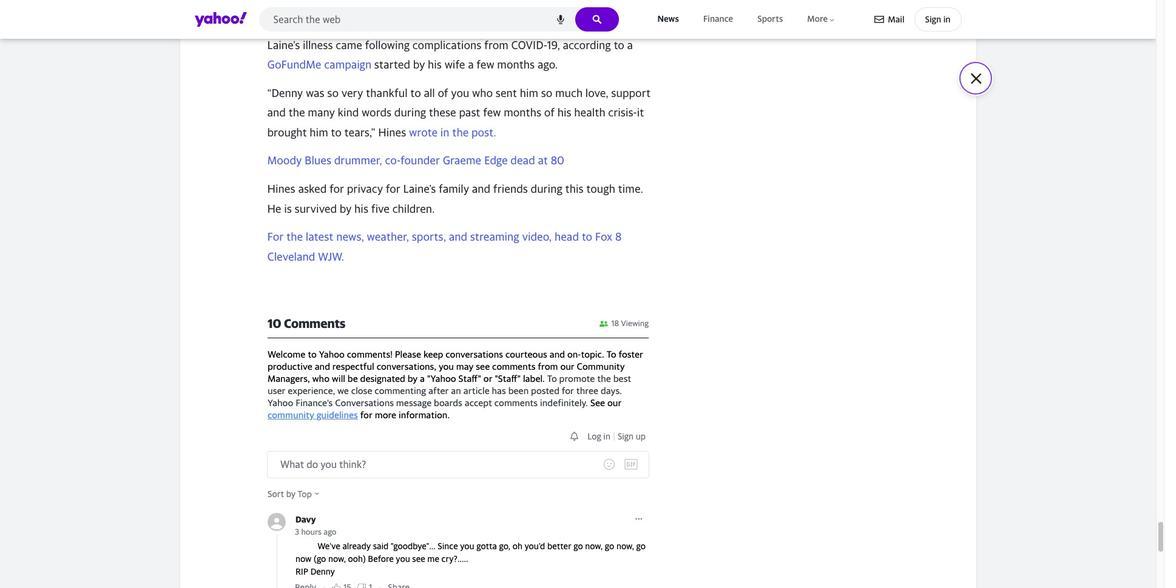 Task type: describe. For each thing, give the bounding box(es) containing it.
latest
[[306, 231, 333, 244]]

months inside "denny was so very thankful to all of you who sent him so much love, support and the many kind words during these past few months of his health crisis-it brought him to tears," hines
[[504, 106, 541, 119]]

wrote
[[409, 126, 438, 139]]

and inside 'hines asked for privacy for laine's family and friends during this tough time. he is survived by his five children.'
[[472, 183, 490, 196]]

all
[[424, 87, 435, 99]]

0 horizontal spatial of
[[438, 87, 448, 99]]

who
[[472, 87, 493, 99]]

more inside button
[[630, 9, 656, 22]]

1 horizontal spatial his
[[428, 58, 442, 71]]

in for wrote
[[440, 126, 449, 139]]

family
[[439, 183, 469, 196]]

0 vertical spatial laine's
[[267, 39, 300, 51]]

this
[[565, 183, 584, 196]]

according
[[563, 39, 611, 51]]

edge
[[484, 154, 508, 167]]

is
[[284, 202, 292, 215]]

wife
[[445, 58, 465, 71]]

search image
[[592, 15, 602, 24]]

1 so from the left
[[327, 87, 339, 99]]

0 vertical spatial few
[[477, 58, 494, 71]]

mail
[[888, 14, 904, 24]]

cleveland
[[267, 251, 315, 263]]

wjw.
[[318, 251, 344, 263]]

news,
[[336, 231, 364, 244]]

much
[[555, 87, 583, 99]]

tough
[[586, 183, 615, 196]]

graeme
[[443, 154, 481, 167]]

80
[[551, 154, 564, 167]]

children.
[[392, 202, 435, 215]]

2 so from the left
[[541, 87, 552, 99]]

for
[[267, 231, 284, 244]]

finance link
[[701, 11, 736, 27]]

laine's inside 'hines asked for privacy for laine's family and friends during this tough time. he is survived by his five children.'
[[403, 183, 436, 196]]

during inside 'hines asked for privacy for laine's family and friends during this tough time. he is survived by his five children.'
[[531, 183, 562, 196]]

asked
[[298, 183, 327, 196]]

by inside 'hines asked for privacy for laine's family and friends during this tough time. he is survived by his five children.'
[[340, 202, 352, 215]]

to right according
[[614, 39, 624, 51]]

love,
[[585, 87, 608, 99]]

Search query text field
[[259, 7, 619, 32]]

for the latest news, weather, sports, and streaming video, head to fox 8 cleveland wjw.
[[267, 231, 622, 263]]

support
[[611, 87, 651, 99]]

kind
[[338, 106, 359, 119]]

news link
[[655, 11, 681, 27]]

he
[[267, 202, 281, 215]]

his inside "denny was so very thankful to all of you who sent him so much love, support and the many kind words during these past few months of his health crisis-it brought him to tears," hines
[[557, 106, 571, 119]]

five
[[371, 202, 390, 215]]

dead
[[511, 154, 535, 167]]

sign
[[925, 14, 941, 24]]

wrote in the post.
[[409, 126, 496, 139]]

moody blues drummer, co-founder graeme edge dead at 80
[[267, 154, 564, 167]]

these
[[429, 106, 456, 119]]

2 for from the left
[[386, 183, 400, 196]]

moody blues drummer, co-founder graeme edge dead at 80 link
[[267, 154, 564, 167]]

sports,
[[412, 231, 446, 244]]

came
[[336, 39, 362, 51]]

and inside for the latest news, weather, sports, and streaming video, head to fox 8 cleveland wjw.
[[449, 231, 467, 244]]

19,
[[547, 39, 560, 51]]

friends
[[493, 183, 528, 196]]

more button
[[621, 7, 656, 25]]

sent
[[496, 87, 517, 99]]

finance
[[703, 14, 733, 24]]

words
[[362, 106, 392, 119]]

founder
[[401, 154, 440, 167]]

thankful
[[366, 87, 408, 99]]

head
[[555, 231, 579, 244]]

tears,"
[[344, 126, 375, 139]]

illness
[[303, 39, 333, 51]]

1 vertical spatial the
[[452, 126, 469, 139]]

during inside "denny was so very thankful to all of you who sent him so much love, support and the many kind words during these past few months of his health crisis-it brought him to tears," hines
[[394, 106, 426, 119]]

news
[[658, 14, 679, 24]]

to left all
[[410, 87, 421, 99]]

wrote in the post. link
[[409, 126, 496, 139]]

co-
[[385, 154, 401, 167]]

in for sign
[[943, 14, 951, 24]]

his inside 'hines asked for privacy for laine's family and friends during this tough time. he is survived by his five children.'
[[354, 202, 368, 215]]

very
[[341, 87, 363, 99]]

1 horizontal spatial by
[[413, 58, 425, 71]]



Task type: vqa. For each thing, say whether or not it's contained in the screenshot.
HIM to the right
yes



Task type: locate. For each thing, give the bounding box(es) containing it.
1 vertical spatial his
[[557, 106, 571, 119]]

so
[[327, 87, 339, 99], [541, 87, 552, 99]]

and
[[267, 106, 286, 119], [472, 183, 490, 196], [449, 231, 467, 244]]

gofundme campaign started by his wife a few months ago.
[[267, 58, 558, 71]]

of right all
[[438, 87, 448, 99]]

0 horizontal spatial for
[[330, 183, 344, 196]]

1 horizontal spatial during
[[531, 183, 562, 196]]

of left "health"
[[544, 106, 555, 119]]

for the latest news, weather, sports, and streaming video, head to fox 8 cleveland wjw. link
[[267, 231, 622, 263]]

the right for
[[286, 231, 303, 244]]

1 horizontal spatial of
[[544, 106, 555, 119]]

and right family
[[472, 183, 490, 196]]

toolbar containing mail
[[875, 7, 962, 32]]

gofundme campaign link
[[267, 58, 371, 71]]

laine's up gofundme
[[267, 39, 300, 51]]

so left much
[[541, 87, 552, 99]]

months down sent
[[504, 106, 541, 119]]

to left 'fox'
[[582, 231, 592, 244]]

complications
[[413, 39, 481, 51]]

0 vertical spatial and
[[267, 106, 286, 119]]

his left wife
[[428, 58, 442, 71]]

the up brought
[[289, 106, 305, 119]]

1 vertical spatial few
[[483, 106, 501, 119]]

moody
[[267, 154, 302, 167]]

streaming
[[470, 231, 519, 244]]

hines
[[378, 126, 406, 139], [267, 183, 295, 196]]

it
[[637, 106, 644, 119]]

0 vertical spatial during
[[394, 106, 426, 119]]

mail link
[[875, 8, 904, 30]]

more button
[[805, 11, 838, 27]]

survived
[[295, 202, 337, 215]]

you
[[451, 87, 469, 99]]

in right "sign"
[[943, 14, 951, 24]]

by down privacy
[[340, 202, 352, 215]]

him
[[520, 87, 538, 99], [310, 126, 328, 139]]

more inside dropdown button
[[807, 14, 828, 24]]

during left this
[[531, 183, 562, 196]]

0 horizontal spatial laine's
[[267, 39, 300, 51]]

1 horizontal spatial laine's
[[403, 183, 436, 196]]

laine's up the children.
[[403, 183, 436, 196]]

to inside for the latest news, weather, sports, and streaming video, head to fox 8 cleveland wjw.
[[582, 231, 592, 244]]

started
[[374, 58, 410, 71]]

hines inside 'hines asked for privacy for laine's family and friends during this tough time. he is survived by his five children.'
[[267, 183, 295, 196]]

0 vertical spatial his
[[428, 58, 442, 71]]

campaign
[[324, 58, 371, 71]]

1 vertical spatial hines
[[267, 183, 295, 196]]

hines up is
[[267, 183, 295, 196]]

1 horizontal spatial hines
[[378, 126, 406, 139]]

0 horizontal spatial and
[[267, 106, 286, 119]]

to down kind
[[331, 126, 342, 139]]

0 horizontal spatial hines
[[267, 183, 295, 196]]

hines down the words at the left
[[378, 126, 406, 139]]

1 for from the left
[[330, 183, 344, 196]]

sports
[[757, 14, 783, 24]]

sign in
[[925, 14, 951, 24]]

health
[[574, 106, 605, 119]]

time.
[[618, 183, 643, 196]]

0 vertical spatial a
[[627, 39, 633, 51]]

0 horizontal spatial in
[[440, 126, 449, 139]]

1 horizontal spatial a
[[627, 39, 633, 51]]

sports link
[[755, 11, 785, 27]]

hines inside "denny was so very thankful to all of you who sent him so much love, support and the many kind words during these past few months of his health crisis-it brought him to tears," hines
[[378, 126, 406, 139]]

during
[[394, 106, 426, 119], [531, 183, 562, 196]]

1 horizontal spatial and
[[449, 231, 467, 244]]

1 vertical spatial in
[[440, 126, 449, 139]]

the inside for the latest news, weather, sports, and streaming video, head to fox 8 cleveland wjw.
[[286, 231, 303, 244]]

1 horizontal spatial for
[[386, 183, 400, 196]]

fox
[[595, 231, 612, 244]]

his down much
[[557, 106, 571, 119]]

ago.
[[538, 58, 558, 71]]

0 vertical spatial of
[[438, 87, 448, 99]]

many
[[308, 106, 335, 119]]

in
[[943, 14, 951, 24], [440, 126, 449, 139]]

toolbar
[[875, 7, 962, 32]]

by right "started"
[[413, 58, 425, 71]]

0 horizontal spatial his
[[354, 202, 368, 215]]

more right "sports"
[[807, 14, 828, 24]]

1 vertical spatial of
[[544, 106, 555, 119]]

"denny
[[267, 87, 303, 99]]

"denny was so very thankful to all of you who sent him so much love, support and the many kind words during these past few months of his health crisis-it brought him to tears," hines
[[267, 87, 651, 139]]

1 horizontal spatial him
[[520, 87, 538, 99]]

for right the 'asked'
[[330, 183, 344, 196]]

1 vertical spatial months
[[504, 106, 541, 119]]

more
[[630, 9, 656, 22], [807, 14, 828, 24]]

0 vertical spatial hines
[[378, 126, 406, 139]]

1 horizontal spatial so
[[541, 87, 552, 99]]

video,
[[522, 231, 552, 244]]

8
[[615, 231, 622, 244]]

and right sports,
[[449, 231, 467, 244]]

drummer,
[[334, 154, 382, 167]]

the inside "denny was so very thankful to all of you who sent him so much love, support and the many kind words during these past few months of his health crisis-it brought him to tears," hines
[[289, 106, 305, 119]]

1 vertical spatial a
[[468, 58, 474, 71]]

during up wrote
[[394, 106, 426, 119]]

a down more button
[[627, 39, 633, 51]]

laine's illness came following complications from covid-19, according to a
[[267, 39, 633, 51]]

hines asked for privacy for laine's family and friends during this tough time. he is survived by his five children.
[[267, 183, 643, 215]]

0 vertical spatial months
[[497, 58, 535, 71]]

crisis-
[[608, 106, 637, 119]]

2 vertical spatial the
[[286, 231, 303, 244]]

to
[[614, 39, 624, 51], [410, 87, 421, 99], [331, 126, 342, 139], [582, 231, 592, 244]]

weather,
[[367, 231, 409, 244]]

1 vertical spatial during
[[531, 183, 562, 196]]

few down from
[[477, 58, 494, 71]]

brought
[[267, 126, 307, 139]]

None search field
[[259, 7, 619, 35]]

for
[[330, 183, 344, 196], [386, 183, 400, 196]]

at
[[538, 154, 548, 167]]

him right sent
[[520, 87, 538, 99]]

2 horizontal spatial his
[[557, 106, 571, 119]]

post.
[[471, 126, 496, 139]]

was
[[306, 87, 324, 99]]

0 horizontal spatial more
[[630, 9, 656, 22]]

1 vertical spatial and
[[472, 183, 490, 196]]

0 vertical spatial him
[[520, 87, 538, 99]]

1 vertical spatial by
[[340, 202, 352, 215]]

a
[[627, 39, 633, 51], [468, 58, 474, 71]]

him down many
[[310, 126, 328, 139]]

gofundme
[[267, 58, 321, 71]]

past
[[459, 106, 480, 119]]

privacy
[[347, 183, 383, 196]]

1 horizontal spatial more
[[807, 14, 828, 24]]

1 vertical spatial laine's
[[403, 183, 436, 196]]

laine's
[[267, 39, 300, 51], [403, 183, 436, 196]]

more left news
[[630, 9, 656, 22]]

months down covid-
[[497, 58, 535, 71]]

0 horizontal spatial so
[[327, 87, 339, 99]]

sign in link
[[914, 7, 962, 32]]

months
[[497, 58, 535, 71], [504, 106, 541, 119]]

0 horizontal spatial during
[[394, 106, 426, 119]]

covid-
[[511, 39, 547, 51]]

2 vertical spatial his
[[354, 202, 368, 215]]

the
[[289, 106, 305, 119], [452, 126, 469, 139], [286, 231, 303, 244]]

2 horizontal spatial and
[[472, 183, 490, 196]]

1 horizontal spatial in
[[943, 14, 951, 24]]

and down the "denny
[[267, 106, 286, 119]]

0 horizontal spatial him
[[310, 126, 328, 139]]

few up post.
[[483, 106, 501, 119]]

0 vertical spatial in
[[943, 14, 951, 24]]

following
[[365, 39, 410, 51]]

the down past
[[452, 126, 469, 139]]

his left five
[[354, 202, 368, 215]]

0 horizontal spatial a
[[468, 58, 474, 71]]

by
[[413, 58, 425, 71], [340, 202, 352, 215]]

2 vertical spatial and
[[449, 231, 467, 244]]

a right wife
[[468, 58, 474, 71]]

0 vertical spatial by
[[413, 58, 425, 71]]

0 vertical spatial the
[[289, 106, 305, 119]]

and inside "denny was so very thankful to all of you who sent him so much love, support and the many kind words during these past few months of his health crisis-it brought him to tears," hines
[[267, 106, 286, 119]]

in down these
[[440, 126, 449, 139]]

so right was
[[327, 87, 339, 99]]

for up five
[[386, 183, 400, 196]]

few
[[477, 58, 494, 71], [483, 106, 501, 119]]

few inside "denny was so very thankful to all of you who sent him so much love, support and the many kind words during these past few months of his health crisis-it brought him to tears," hines
[[483, 106, 501, 119]]

from
[[484, 39, 508, 51]]

blues
[[305, 154, 331, 167]]

0 horizontal spatial by
[[340, 202, 352, 215]]

in inside sign in link
[[943, 14, 951, 24]]

1 vertical spatial him
[[310, 126, 328, 139]]

of
[[438, 87, 448, 99], [544, 106, 555, 119]]



